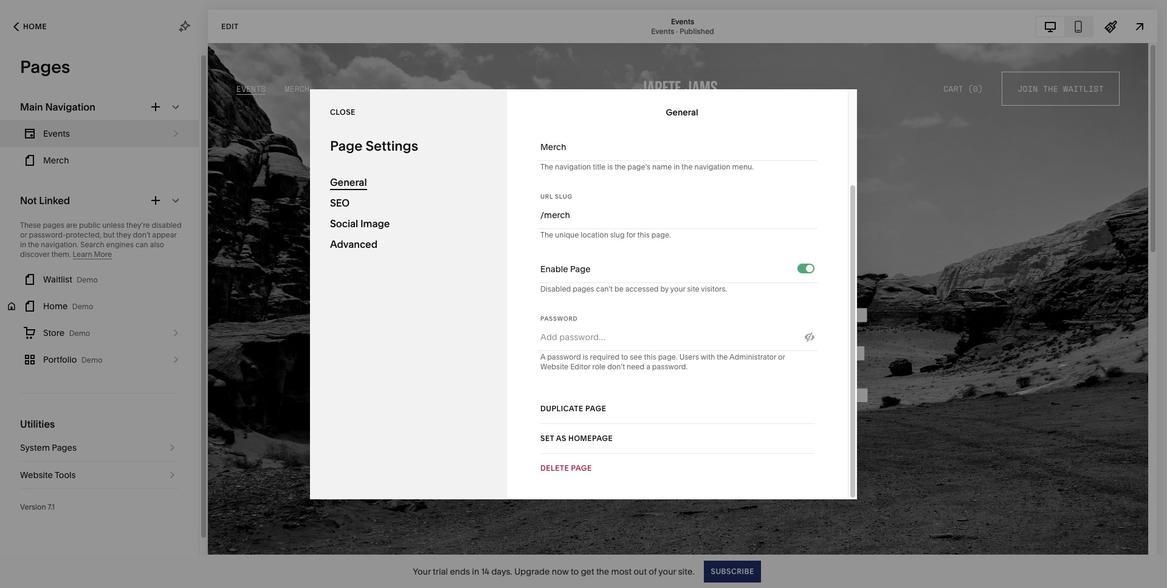 Task type: locate. For each thing, give the bounding box(es) containing it.
page. up password.
[[658, 352, 678, 361]]

0 vertical spatial events
[[671, 17, 694, 26]]

2 vertical spatial events
[[43, 128, 70, 139]]

1 horizontal spatial or
[[778, 352, 785, 361]]

website down password
[[540, 362, 568, 371]]

1 vertical spatial general
[[330, 176, 367, 188]]

system pages
[[20, 442, 77, 453]]

1 vertical spatial in
[[20, 240, 26, 249]]

social image link
[[330, 213, 487, 234]]

accessed
[[625, 284, 659, 293]]

protected,
[[66, 230, 101, 239]]

more
[[94, 250, 112, 259]]

don't down required
[[607, 362, 625, 371]]

0 horizontal spatial navigation
[[555, 162, 591, 171]]

delete page
[[540, 463, 592, 473]]

site
[[687, 284, 699, 293]]

2 vertical spatial in
[[472, 566, 479, 577]]

general
[[666, 107, 698, 118], [330, 176, 367, 188]]

duplicate page
[[540, 404, 606, 413]]

page up homepage
[[585, 404, 606, 413]]

0 horizontal spatial website
[[20, 470, 53, 481]]

demo inside home demo
[[72, 302, 93, 311]]

the left page's
[[615, 162, 626, 171]]

password
[[540, 315, 578, 322]]

home inside button
[[23, 22, 47, 31]]

system
[[20, 442, 50, 453]]

pages up password-
[[43, 221, 64, 230]]

unique
[[555, 230, 579, 239]]

of
[[649, 566, 657, 577]]

the navigation title is the page's name in the navigation menu.
[[540, 162, 754, 171]]

1 horizontal spatial general
[[666, 107, 698, 118]]

7.1
[[48, 503, 55, 512]]

don't inside 'these pages are public unless they're disabled or password-protected, but they don't appear in the navigation. search engines can also discover them.'
[[133, 230, 150, 239]]

1 vertical spatial home
[[43, 301, 68, 312]]

general link
[[330, 172, 487, 192]]

this
[[637, 230, 650, 239], [644, 352, 656, 361]]

title
[[593, 162, 606, 171]]

navigation left the title
[[555, 162, 591, 171]]

in right name at the right top of page
[[674, 162, 680, 171]]

a
[[646, 362, 650, 371]]

1 vertical spatial don't
[[607, 362, 625, 371]]

portfolio
[[43, 354, 77, 365]]

home
[[23, 22, 47, 31], [43, 301, 68, 312]]

1 horizontal spatial in
[[472, 566, 479, 577]]

website
[[540, 362, 568, 371], [20, 470, 53, 481]]

0 vertical spatial home
[[23, 22, 47, 31]]

0 horizontal spatial don't
[[133, 230, 150, 239]]

page for duplicate page
[[585, 404, 606, 413]]

the
[[615, 162, 626, 171], [682, 162, 693, 171], [28, 240, 39, 249], [717, 352, 728, 361], [596, 566, 609, 577]]

1 horizontal spatial to
[[621, 352, 628, 361]]

Enable Page checkbox
[[806, 265, 813, 272]]

discover
[[20, 250, 50, 259]]

your right by
[[670, 284, 685, 293]]

disabled
[[152, 221, 182, 230]]

can
[[136, 240, 148, 249]]

events left ·
[[651, 26, 674, 36]]

public
[[79, 221, 100, 230]]

1 vertical spatial this
[[644, 352, 656, 361]]

demo inside waitlist demo
[[77, 275, 98, 284]]

1 vertical spatial to
[[571, 566, 579, 577]]

0 vertical spatial is
[[607, 162, 613, 171]]

0 horizontal spatial general
[[330, 176, 367, 188]]

pages inside page settings dialog
[[573, 284, 594, 293]]

settings
[[366, 138, 418, 154]]

0 vertical spatial or
[[20, 230, 27, 239]]

utilities
[[20, 418, 55, 430]]

in inside 'these pages are public unless they're disabled or password-protected, but they don't appear in the navigation. search engines can also discover them.'
[[20, 240, 26, 249]]

pages left the can't
[[573, 284, 594, 293]]

events up ·
[[671, 17, 694, 26]]

enable page
[[540, 263, 591, 274]]

events inside button
[[43, 128, 70, 139]]

delete page button
[[540, 457, 592, 479]]

in up the discover
[[20, 240, 26, 249]]

for
[[626, 230, 636, 239]]

1 the from the top
[[540, 162, 553, 171]]

don't inside a password is required to see this page. users with the administrator or website editor role don't need a password.
[[607, 362, 625, 371]]

the up url
[[540, 162, 553, 171]]

events events · published
[[651, 17, 714, 36]]

2 horizontal spatial in
[[674, 162, 680, 171]]

events up merch
[[43, 128, 70, 139]]

portfolio demo
[[43, 354, 102, 365]]

pages up tools
[[52, 442, 77, 453]]

demo inside store demo
[[69, 329, 90, 338]]

your right of
[[658, 566, 676, 577]]

this right for
[[637, 230, 650, 239]]

merch
[[43, 155, 69, 166]]

Page Title text field
[[540, 65, 814, 92]]

ends
[[450, 566, 470, 577]]

don't up "can"
[[133, 230, 150, 239]]

0 vertical spatial page.
[[651, 230, 671, 239]]

1 horizontal spatial don't
[[607, 362, 625, 371]]

to left get
[[571, 566, 579, 577]]

0 vertical spatial your
[[670, 284, 685, 293]]

/ text field
[[544, 201, 814, 228]]

0 horizontal spatial pages
[[43, 221, 64, 230]]

website down system
[[20, 470, 53, 481]]

also
[[150, 240, 164, 249]]

is up editor
[[583, 352, 588, 361]]

0 vertical spatial pages
[[43, 221, 64, 230]]

the right with
[[717, 352, 728, 361]]

1 vertical spatial or
[[778, 352, 785, 361]]

close
[[330, 108, 355, 117]]

upgrade
[[514, 566, 550, 577]]

the unique location slug for this page.
[[540, 230, 671, 239]]

general down the page title text box
[[666, 107, 698, 118]]

or down these
[[20, 230, 27, 239]]

to left see
[[621, 352, 628, 361]]

add a new page to the "main navigation" group image
[[149, 100, 162, 114]]

navigation
[[555, 162, 591, 171], [694, 162, 730, 171]]

1 vertical spatial page.
[[658, 352, 678, 361]]

page.
[[651, 230, 671, 239], [658, 352, 678, 361]]

version
[[20, 503, 46, 512]]

the inside a password is required to see this page. users with the administrator or website editor role don't need a password.
[[717, 352, 728, 361]]

1 horizontal spatial navigation
[[694, 162, 730, 171]]

in left 14
[[472, 566, 479, 577]]

home for home demo
[[43, 301, 68, 312]]

with
[[701, 352, 715, 361]]

1 horizontal spatial pages
[[573, 284, 594, 293]]

demo right store at the left of the page
[[69, 329, 90, 338]]

0 vertical spatial the
[[540, 162, 553, 171]]

is right the title
[[607, 162, 613, 171]]

1 vertical spatial the
[[540, 230, 553, 239]]

0 vertical spatial to
[[621, 352, 628, 361]]

demo down learn more "link"
[[77, 275, 98, 284]]

disabled
[[540, 284, 571, 293]]

2 the from the top
[[540, 230, 553, 239]]

2 navigation from the left
[[694, 162, 730, 171]]

don't
[[133, 230, 150, 239], [607, 362, 625, 371]]

your inside page settings dialog
[[670, 284, 685, 293]]

your
[[670, 284, 685, 293], [658, 566, 676, 577]]

0 horizontal spatial in
[[20, 240, 26, 249]]

visitors.
[[701, 284, 727, 293]]

or right administrator
[[778, 352, 785, 361]]

0 vertical spatial in
[[674, 162, 680, 171]]

duplicate page button
[[540, 398, 606, 420]]

engines
[[106, 240, 134, 249]]

learn more
[[73, 250, 112, 259]]

navigation left menu. on the top right of the page
[[694, 162, 730, 171]]

edit
[[221, 22, 239, 31]]

the left unique
[[540, 230, 553, 239]]

pages up main navigation
[[20, 57, 70, 77]]

linked
[[39, 195, 70, 207]]

0 vertical spatial don't
[[133, 230, 150, 239]]

home for home
[[23, 22, 47, 31]]

page. down url slug text field
[[651, 230, 671, 239]]

demo inside the portfolio demo
[[81, 356, 102, 365]]

waitlist demo
[[43, 274, 98, 285]]

password
[[547, 352, 581, 361]]

advanced
[[330, 238, 377, 250]]

the inside 'these pages are public unless they're disabled or password-protected, but they don't appear in the navigation. search engines can also discover them.'
[[28, 240, 39, 249]]

this inside a password is required to see this page. users with the administrator or website editor role don't need a password.
[[644, 352, 656, 361]]

pages inside 'these pages are public unless they're disabled or password-protected, but they don't appear in the navigation. search engines can also discover them.'
[[43, 221, 64, 230]]

1 vertical spatial website
[[20, 470, 53, 481]]

pages
[[20, 57, 70, 77], [52, 442, 77, 453]]

page right enable
[[570, 263, 591, 274]]

events
[[671, 17, 694, 26], [651, 26, 674, 36], [43, 128, 70, 139]]

be
[[614, 284, 624, 293]]

1 vertical spatial is
[[583, 352, 588, 361]]

1 horizontal spatial website
[[540, 362, 568, 371]]

this up a
[[644, 352, 656, 361]]

demo right portfolio
[[81, 356, 102, 365]]

the for the unique location slug for this page.
[[540, 230, 553, 239]]

page for delete page
[[571, 463, 592, 473]]

1 vertical spatial pages
[[52, 442, 77, 453]]

waitlist
[[43, 274, 72, 285]]

general up the 'seo'
[[330, 176, 367, 188]]

·
[[676, 26, 678, 36]]

page
[[330, 138, 362, 154], [570, 263, 591, 274], [585, 404, 606, 413], [571, 463, 592, 473]]

the up the discover
[[28, 240, 39, 249]]

0 vertical spatial website
[[540, 362, 568, 371]]

1 vertical spatial events
[[651, 26, 674, 36]]

demo
[[77, 275, 98, 284], [72, 302, 93, 311], [69, 329, 90, 338], [81, 356, 102, 365]]

0 vertical spatial general
[[666, 107, 698, 118]]

0 horizontal spatial is
[[583, 352, 588, 361]]

home demo
[[43, 301, 93, 312]]

events button
[[0, 120, 199, 147]]

1 vertical spatial pages
[[573, 284, 594, 293]]

demo down waitlist demo
[[72, 302, 93, 311]]

pages inside button
[[52, 442, 77, 453]]

page right delete
[[571, 463, 592, 473]]

0 horizontal spatial or
[[20, 230, 27, 239]]

demo for home
[[72, 302, 93, 311]]

tab list
[[1036, 17, 1092, 36]]



Task type: vqa. For each thing, say whether or not it's contained in the screenshot.
Duplicate
yes



Task type: describe. For each thing, give the bounding box(es) containing it.
0 vertical spatial this
[[637, 230, 650, 239]]

name
[[652, 162, 672, 171]]

not
[[20, 195, 37, 207]]

the right get
[[596, 566, 609, 577]]

editor
[[570, 362, 590, 371]]

set as homepage button
[[540, 428, 613, 449]]

navigation.
[[41, 240, 79, 249]]

duplicate
[[540, 404, 583, 413]]

users
[[679, 352, 699, 361]]

your
[[413, 566, 431, 577]]

published
[[679, 26, 714, 36]]

set
[[540, 434, 554, 443]]

can't
[[596, 284, 613, 293]]

out
[[634, 566, 647, 577]]

learn
[[73, 250, 92, 259]]

but
[[103, 230, 115, 239]]

required
[[590, 352, 619, 361]]

page settings
[[330, 138, 418, 154]]

now
[[552, 566, 569, 577]]

page down close button
[[330, 138, 362, 154]]

by
[[660, 284, 669, 293]]

is inside a password is required to see this page. users with the administrator or website editor role don't need a password.
[[583, 352, 588, 361]]

search
[[80, 240, 104, 249]]

0 horizontal spatial to
[[571, 566, 579, 577]]

tools
[[55, 470, 76, 481]]

enable
[[540, 263, 568, 274]]

a
[[540, 352, 545, 361]]

1 horizontal spatial is
[[607, 162, 613, 171]]

unless
[[102, 221, 125, 230]]

slug
[[610, 230, 625, 239]]

menu.
[[732, 162, 754, 171]]

location
[[581, 230, 608, 239]]

password.
[[652, 362, 688, 371]]

are
[[66, 221, 77, 230]]

system pages button
[[20, 435, 179, 461]]

need
[[627, 362, 644, 371]]

close button
[[330, 102, 355, 123]]

edit button
[[213, 15, 246, 38]]

advanced link
[[330, 234, 487, 254]]

store demo
[[43, 328, 90, 339]]

seo link
[[330, 192, 487, 213]]

the for the navigation title is the page's name in the navigation menu.
[[540, 162, 553, 171]]

pages for disabled
[[573, 284, 594, 293]]

site.
[[678, 566, 694, 577]]

events for events
[[43, 128, 70, 139]]

these
[[20, 221, 41, 230]]

administrator
[[729, 352, 776, 361]]

website tools
[[20, 470, 76, 481]]

merch button
[[0, 147, 199, 174]]

0 vertical spatial pages
[[20, 57, 70, 77]]

days.
[[491, 566, 512, 577]]

website inside button
[[20, 470, 53, 481]]

page settings dialog
[[310, 65, 857, 499]]

image
[[360, 217, 390, 229]]

Password password field
[[540, 324, 798, 350]]

main navigation
[[20, 101, 95, 113]]

as
[[556, 434, 566, 443]]

password-
[[29, 230, 66, 239]]

to inside a password is required to see this page. users with the administrator or website editor role don't need a password.
[[621, 352, 628, 361]]

14
[[481, 566, 489, 577]]

version 7.1
[[20, 503, 55, 512]]

delete
[[540, 463, 569, 473]]

not linked
[[20, 195, 70, 207]]

home button
[[0, 13, 60, 40]]

events for events events · published
[[671, 17, 694, 26]]

set as homepage
[[540, 434, 613, 443]]

most
[[611, 566, 632, 577]]

website inside a password is required to see this page. users with the administrator or website editor role don't need a password.
[[540, 362, 568, 371]]

they
[[116, 230, 131, 239]]

get
[[581, 566, 594, 577]]

learn more link
[[73, 250, 112, 260]]

store
[[43, 328, 65, 339]]

pages for these
[[43, 221, 64, 230]]

these pages are public unless they're disabled or password-protected, but they don't appear in the navigation. search engines can also discover them.
[[20, 221, 182, 259]]

demo for waitlist
[[77, 275, 98, 284]]

or inside a password is required to see this page. users with the administrator or website editor role don't need a password.
[[778, 352, 785, 361]]

social image
[[330, 217, 390, 229]]

homepage
[[568, 434, 613, 443]]

page. inside a password is required to see this page. users with the administrator or website editor role don't need a password.
[[658, 352, 678, 361]]

or inside 'these pages are public unless they're disabled or password-protected, but they don't appear in the navigation. search engines can also discover them.'
[[20, 230, 27, 239]]

trial
[[433, 566, 448, 577]]

url
[[540, 193, 553, 200]]

website tools button
[[20, 462, 179, 489]]

slug
[[555, 193, 573, 200]]

role
[[592, 362, 606, 371]]

disabled pages can't be accessed by your site visitors.
[[540, 284, 727, 293]]

main
[[20, 101, 43, 113]]

page's
[[627, 162, 650, 171]]

a password is required to see this page. users with the administrator or website editor role don't need a password.
[[540, 352, 785, 371]]

1 navigation from the left
[[555, 162, 591, 171]]

the down navigation title text box
[[682, 162, 693, 171]]

add a new page to the "not linked" navigation group image
[[149, 194, 162, 207]]

page for enable page
[[570, 263, 591, 274]]

demo for portfolio
[[81, 356, 102, 365]]

demo for store
[[69, 329, 90, 338]]

passwordhide icon image
[[805, 332, 814, 342]]

1 vertical spatial your
[[658, 566, 676, 577]]

your trial ends in 14 days. upgrade now to get the most out of your site.
[[413, 566, 694, 577]]

Navigation Title text field
[[540, 133, 814, 160]]

in inside dialog
[[674, 162, 680, 171]]



